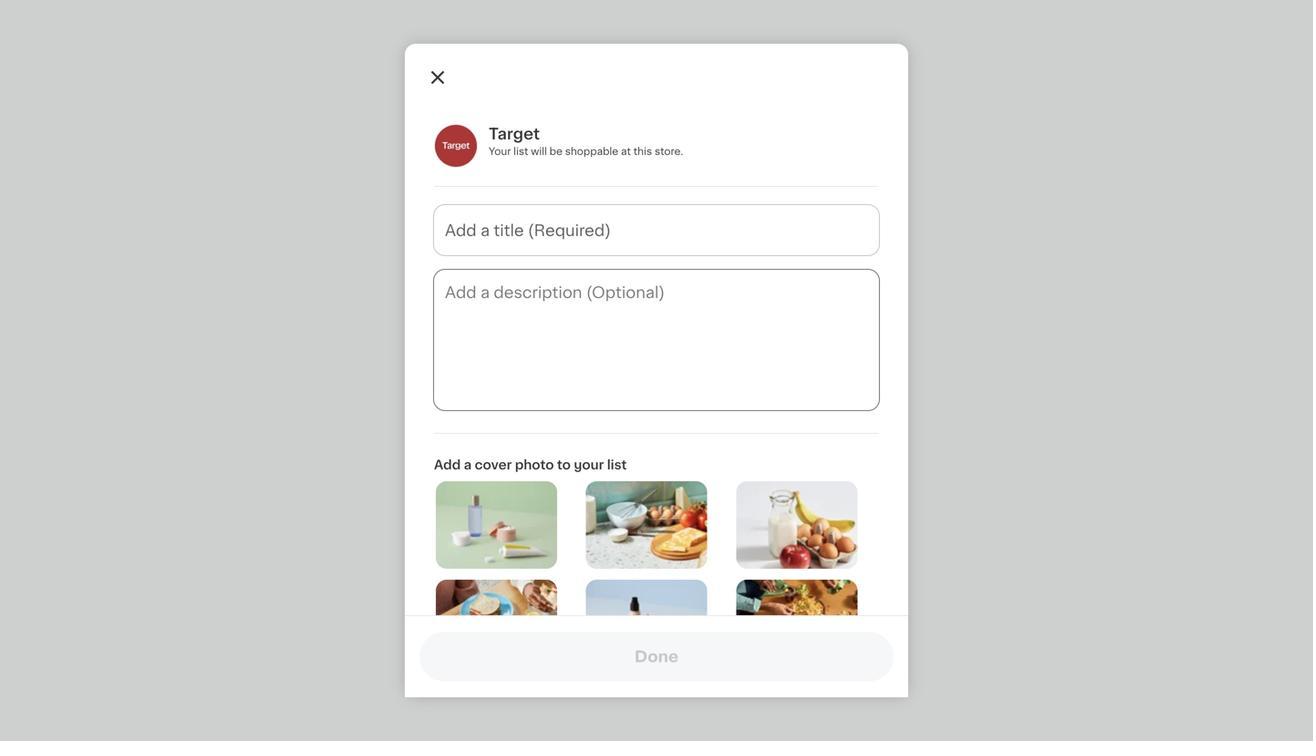 Task type: describe. For each thing, give the bounding box(es) containing it.
an apple, a small pitcher of milk, a banana, and a carton of 6 eggs. image
[[736, 481, 857, 569]]

cover
[[475, 459, 512, 471]]

target
[[489, 126, 540, 142]]

list inside target your list will be shoppable at this store.
[[514, 146, 528, 156]]

Add a title (Required) text field
[[434, 205, 879, 255]]

your
[[574, 459, 604, 471]]

store.
[[655, 146, 683, 156]]

to
[[557, 459, 571, 471]]

add a cover photo to your list
[[434, 459, 627, 471]]

1 horizontal spatial list
[[607, 459, 627, 471]]

pressed powder, foundation, lip stick, and makeup brushes. image
[[586, 580, 707, 667]]

cotton pads, ointment, cream, and bottle of liquid. image
[[436, 481, 557, 569]]

your
[[489, 146, 511, 156]]

a
[[464, 459, 472, 471]]

photo
[[515, 459, 554, 471]]

shoppable
[[565, 146, 618, 156]]

at
[[621, 146, 631, 156]]

add
[[434, 459, 461, 471]]



Task type: vqa. For each thing, say whether or not it's contained in the screenshot.
1.5
no



Task type: locate. For each thing, give the bounding box(es) containing it.
a table with two people sitting around it eating sandwiches with 2 glasses of lemon water, and cut vegetables on a plate. image
[[436, 580, 557, 667]]

will
[[531, 146, 547, 156]]

list
[[514, 146, 528, 156], [607, 459, 627, 471]]

a small bottle of milk, a bowl and a whisk, a carton of 6 eggs, a bunch of tomatoes on the vine, sliced cheese, a head of lettuce, and a loaf of bread. image
[[586, 481, 707, 569]]

target your list will be shoppable at this store.
[[489, 126, 683, 156]]

0 vertical spatial list
[[514, 146, 528, 156]]

none text field inside list_add_items dialog
[[434, 270, 879, 410]]

this
[[633, 146, 652, 156]]

0 horizontal spatial list
[[514, 146, 528, 156]]

list right your
[[607, 459, 627, 471]]

list left will
[[514, 146, 528, 156]]

list_add_items dialog
[[405, 44, 908, 741]]

a table with people sitting around it with nachos and cheese, guacamole, and mixed chips. image
[[736, 580, 857, 667]]

1 vertical spatial list
[[607, 459, 627, 471]]

target logo image
[[434, 124, 478, 168]]

be
[[550, 146, 563, 156]]

None text field
[[434, 270, 879, 410]]



